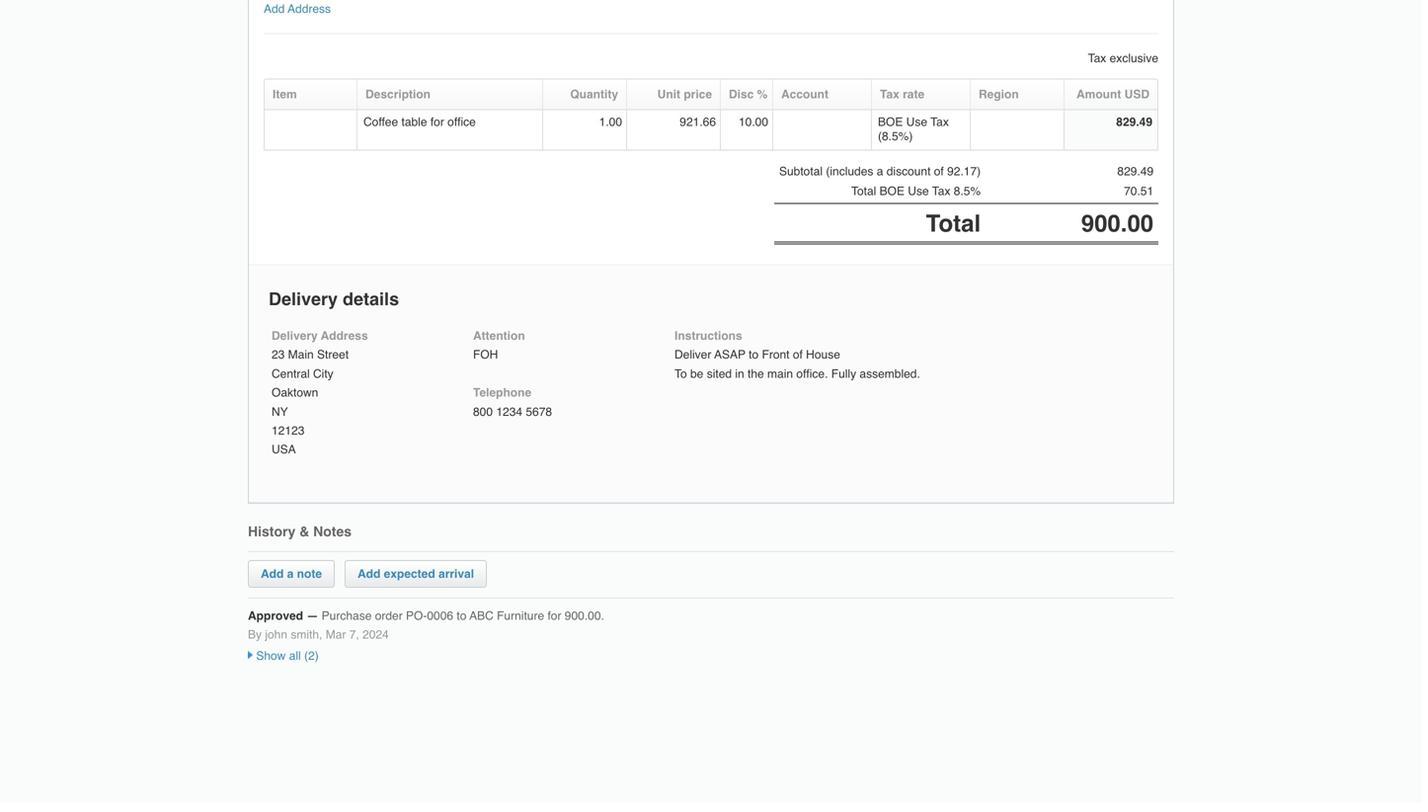 Task type: locate. For each thing, give the bounding box(es) containing it.
1 horizontal spatial to
[[749, 348, 759, 362]]

add up item
[[264, 2, 285, 16]]

1 vertical spatial of
[[793, 348, 803, 362]]

1 vertical spatial for
[[548, 609, 562, 623]]

0 vertical spatial address
[[288, 2, 331, 16]]

829.49 down the usd on the top right
[[1117, 115, 1153, 129]]

for
[[431, 115, 444, 129], [548, 609, 562, 623]]

unit
[[658, 88, 681, 101]]

total boe use tax 8.5%
[[852, 184, 981, 198]]

abc
[[470, 609, 494, 623]]

note
[[297, 567, 322, 581]]

boe up (8.5%)
[[878, 115, 903, 129]]

total down 8.5%
[[926, 210, 981, 237]]

1 vertical spatial total
[[926, 210, 981, 237]]

0 vertical spatial to
[[749, 348, 759, 362]]

92.17)
[[948, 165, 981, 179]]

assembled.
[[860, 367, 921, 381]]

1 vertical spatial address
[[321, 329, 368, 343]]

921.66
[[680, 115, 716, 129]]

disc %
[[729, 88, 768, 101]]

street
[[317, 348, 349, 362]]

address up street in the top of the page
[[321, 329, 368, 343]]

history & notes
[[248, 523, 352, 539]]

house
[[806, 348, 841, 362]]

8.5%
[[954, 184, 981, 198]]

address for add address
[[288, 2, 331, 16]]

total
[[852, 184, 877, 198], [926, 210, 981, 237]]

0 vertical spatial total
[[852, 184, 877, 198]]

0 horizontal spatial total
[[852, 184, 877, 198]]

a left discount
[[877, 165, 884, 179]]

(includes
[[826, 165, 874, 179]]

quantity
[[570, 88, 618, 101]]

for left 900.00.
[[548, 609, 562, 623]]

description
[[366, 88, 431, 101]]

add for add address
[[264, 2, 285, 16]]

23
[[272, 348, 285, 362]]

arrival
[[439, 567, 474, 581]]

0 vertical spatial boe
[[878, 115, 903, 129]]

0 horizontal spatial of
[[793, 348, 803, 362]]

table
[[402, 115, 427, 129]]

1 vertical spatial to
[[457, 609, 467, 623]]

of right front
[[793, 348, 803, 362]]

tax up amount
[[1088, 52, 1107, 65]]

1 vertical spatial boe
[[880, 184, 905, 198]]

0 vertical spatial for
[[431, 115, 444, 129]]

all
[[289, 649, 301, 663]]

0 vertical spatial a
[[877, 165, 884, 179]]

1 horizontal spatial total
[[926, 210, 981, 237]]

use
[[907, 115, 928, 129], [908, 184, 929, 198]]

instructions
[[675, 329, 743, 343]]

discount
[[887, 165, 931, 179]]

to up the
[[749, 348, 759, 362]]

unit price
[[658, 88, 712, 101]]

70.51
[[1124, 184, 1154, 198]]

829.49
[[1117, 115, 1153, 129], [1118, 165, 1154, 179]]

0 vertical spatial of
[[934, 165, 944, 179]]

attention
[[473, 329, 525, 343]]

subtotal (includes a discount of 92.17)
[[780, 165, 981, 179]]

rate
[[903, 88, 925, 101]]

delivery
[[269, 289, 338, 309], [272, 329, 318, 343]]

0 vertical spatial use
[[907, 115, 928, 129]]

&
[[299, 523, 309, 539]]

ny
[[272, 405, 288, 419]]

details
[[343, 289, 399, 309]]

oaktown
[[272, 386, 318, 400]]

usd
[[1125, 88, 1150, 101]]

1 vertical spatial a
[[287, 567, 294, 581]]

history
[[248, 523, 296, 539]]

amount
[[1077, 88, 1122, 101]]

1 vertical spatial delivery
[[272, 329, 318, 343]]

1234
[[496, 405, 523, 419]]

asap
[[715, 348, 746, 362]]

show all (2)
[[253, 649, 319, 663]]

coffee
[[364, 115, 398, 129]]

add left the expected
[[358, 567, 381, 581]]

boe down the subtotal (includes a discount of 92.17)
[[880, 184, 905, 198]]

tax up 92.17)
[[931, 115, 949, 129]]

1 vertical spatial 829.49
[[1118, 165, 1154, 179]]

address up item
[[288, 2, 331, 16]]

be
[[691, 367, 704, 381]]

add left note
[[261, 567, 284, 581]]

front
[[762, 348, 790, 362]]

a left note
[[287, 567, 294, 581]]

add address
[[264, 2, 331, 16]]

use down discount
[[908, 184, 929, 198]]

1 horizontal spatial for
[[548, 609, 562, 623]]

use up (8.5%)
[[907, 115, 928, 129]]

furniture
[[497, 609, 545, 623]]

900.00
[[1082, 210, 1154, 237]]

add
[[264, 2, 285, 16], [261, 567, 284, 581], [358, 567, 381, 581]]

a
[[877, 165, 884, 179], [287, 567, 294, 581]]

1 horizontal spatial of
[[934, 165, 944, 179]]

to left abc
[[457, 609, 467, 623]]

foh
[[473, 348, 498, 362]]

total down (includes
[[852, 184, 877, 198]]

0 horizontal spatial to
[[457, 609, 467, 623]]

for right table
[[431, 115, 444, 129]]

po-
[[406, 609, 427, 623]]

of inside instructions deliver asap to front of house to be sited in the main office. fully assembled.
[[793, 348, 803, 362]]

address inside delivery address 23 main street central city oaktown ny 12123 usa
[[321, 329, 368, 343]]

829.49 up 70.51
[[1118, 165, 1154, 179]]

0 vertical spatial delivery
[[269, 289, 338, 309]]

add for add expected arrival
[[358, 567, 381, 581]]

add for add a note
[[261, 567, 284, 581]]

to inside approved — purchase order po-0006 to abc furniture for 900.00. by john smith, mar 7, 2024
[[457, 609, 467, 623]]

coffee table for office
[[364, 115, 476, 129]]

to
[[675, 367, 687, 381]]

tax
[[1088, 52, 1107, 65], [880, 88, 900, 101], [931, 115, 949, 129], [933, 184, 951, 198]]

approved — purchase order po-0006 to abc furniture for 900.00. by john smith, mar 7, 2024
[[248, 609, 605, 642]]

subtotal
[[780, 165, 823, 179]]

800
[[473, 405, 493, 419]]

0 horizontal spatial for
[[431, 115, 444, 129]]

item
[[273, 88, 297, 101]]

central
[[272, 367, 310, 381]]

of left 92.17)
[[934, 165, 944, 179]]

delivery inside delivery address 23 main street central city oaktown ny 12123 usa
[[272, 329, 318, 343]]

tax inside boe use tax (8.5%)
[[931, 115, 949, 129]]

the
[[748, 367, 764, 381]]

of
[[934, 165, 944, 179], [793, 348, 803, 362]]



Task type: vqa. For each thing, say whether or not it's contained in the screenshot.
bottom svg icon
no



Task type: describe. For each thing, give the bounding box(es) containing it.
10.00
[[739, 115, 769, 129]]

—
[[307, 609, 318, 623]]

show
[[256, 649, 286, 663]]

1.00
[[599, 115, 622, 129]]

tax left 8.5%
[[933, 184, 951, 198]]

amount usd
[[1077, 88, 1150, 101]]

900.00.
[[565, 609, 605, 623]]

disc
[[729, 88, 754, 101]]

add expected arrival button
[[358, 567, 474, 581]]

add expected arrival
[[358, 567, 474, 581]]

(8.5%)
[[878, 129, 913, 143]]

in
[[735, 367, 745, 381]]

main
[[768, 367, 793, 381]]

office.
[[797, 367, 828, 381]]

delivery details
[[269, 289, 399, 309]]

use inside boe use tax (8.5%)
[[907, 115, 928, 129]]

12123
[[272, 424, 305, 438]]

approved
[[248, 609, 303, 623]]

add a note
[[261, 567, 322, 581]]

%
[[757, 88, 768, 101]]

delivery address 23 main street central city oaktown ny 12123 usa
[[272, 329, 368, 457]]

notes
[[313, 523, 352, 539]]

to inside instructions deliver asap to front of house to be sited in the main office. fully assembled.
[[749, 348, 759, 362]]

1 horizontal spatial a
[[877, 165, 884, 179]]

total for total
[[926, 210, 981, 237]]

smith,
[[291, 628, 322, 642]]

telephone
[[473, 386, 532, 400]]

office
[[448, 115, 476, 129]]

add a note button
[[261, 567, 322, 581]]

john
[[265, 628, 288, 642]]

attention foh
[[473, 329, 525, 362]]

(2)
[[304, 649, 319, 663]]

expected
[[384, 567, 435, 581]]

boe use tax (8.5%)
[[878, 115, 949, 143]]

fully
[[832, 367, 857, 381]]

delivery for delivery details
[[269, 289, 338, 309]]

7,
[[349, 628, 359, 642]]

instructions deliver asap to front of house to be sited in the main office. fully assembled.
[[675, 329, 921, 381]]

total for total boe use tax 8.5%
[[852, 184, 877, 198]]

delivery for delivery address 23 main street central city oaktown ny 12123 usa
[[272, 329, 318, 343]]

region
[[979, 88, 1019, 101]]

mar
[[326, 628, 346, 642]]

2024
[[363, 628, 389, 642]]

0 horizontal spatial a
[[287, 567, 294, 581]]

sited
[[707, 367, 732, 381]]

address for delivery address 23 main street central city oaktown ny 12123 usa
[[321, 329, 368, 343]]

1 vertical spatial use
[[908, 184, 929, 198]]

main
[[288, 348, 314, 362]]

city
[[313, 367, 334, 381]]

for inside approved — purchase order po-0006 to abc furniture for 900.00. by john smith, mar 7, 2024
[[548, 609, 562, 623]]

add address link
[[264, 2, 331, 16]]

deliver
[[675, 348, 712, 362]]

0006
[[427, 609, 454, 623]]

exclusive
[[1110, 52, 1159, 65]]

purchase
[[322, 609, 372, 623]]

tax exclusive
[[1088, 52, 1159, 65]]

account
[[782, 88, 829, 101]]

boe inside boe use tax (8.5%)
[[878, 115, 903, 129]]

telephone 800 1234 5678
[[473, 386, 552, 419]]

price
[[684, 88, 712, 101]]

by
[[248, 628, 262, 642]]

tax rate
[[880, 88, 925, 101]]

tax left rate
[[880, 88, 900, 101]]

5678
[[526, 405, 552, 419]]

0 vertical spatial 829.49
[[1117, 115, 1153, 129]]

order
[[375, 609, 403, 623]]

usa
[[272, 443, 296, 457]]



